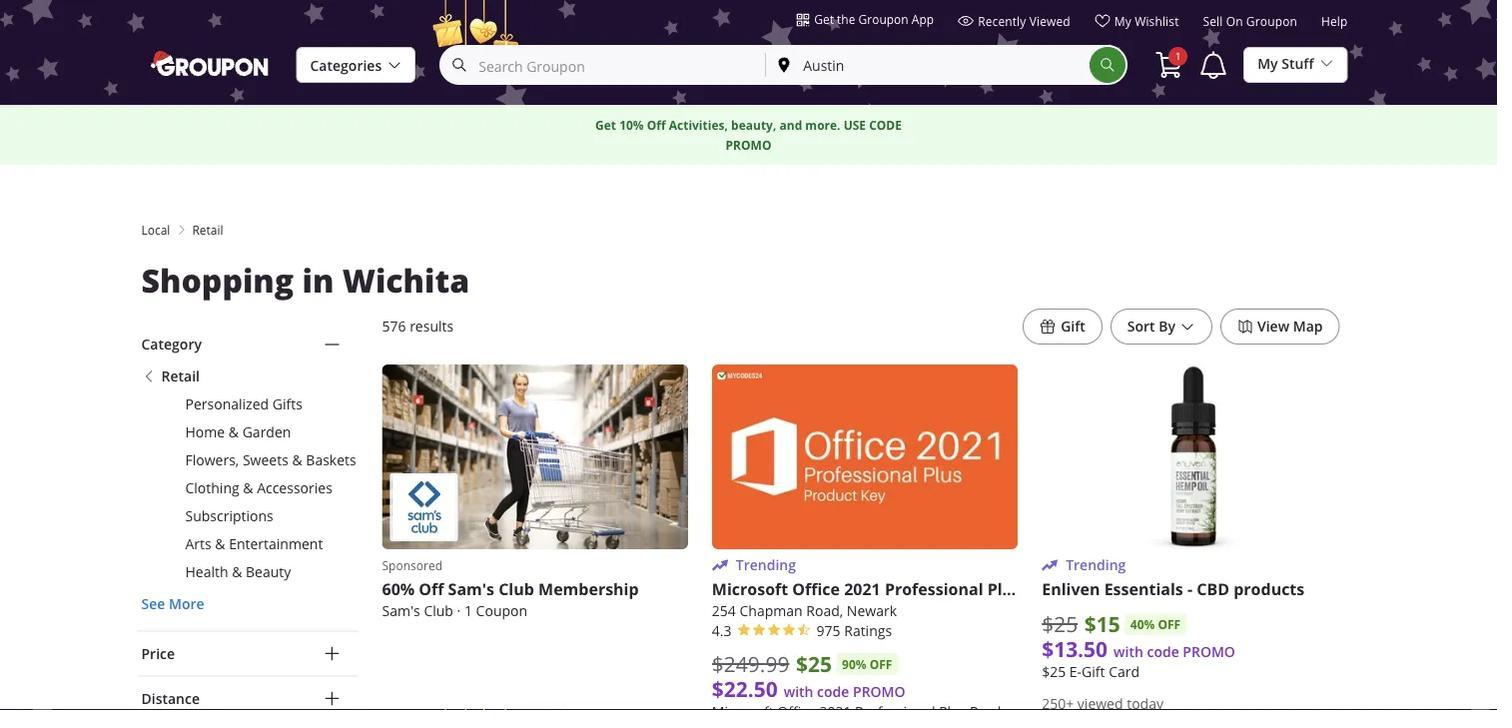 Task type: locate. For each thing, give the bounding box(es) containing it.
by
[[1159, 317, 1176, 336]]

club left ·
[[424, 602, 453, 620]]

off inside get 10% off activities, beauty, and more. use code promo
[[647, 117, 666, 134]]

0 horizontal spatial club
[[424, 602, 453, 620]]

Search Groupon search field
[[442, 47, 765, 83]]

1 vertical spatial gift
[[1082, 663, 1105, 681]]

off inside $249.99 $25 90% off $22.50 with code promo
[[870, 656, 892, 673]]

microsoft
[[712, 578, 788, 600]]

off for $15
[[1158, 616, 1181, 633]]

get left "10%"
[[595, 117, 616, 134]]

0 horizontal spatial 1
[[464, 602, 472, 620]]

1 horizontal spatial off
[[647, 117, 666, 134]]

trending for microsoft office 2021 professional plus
[[736, 556, 796, 575]]

groupon for the
[[858, 11, 909, 27]]

gift left sort
[[1061, 317, 1085, 336]]

0 horizontal spatial trending
[[736, 556, 796, 575]]

0 vertical spatial sam's
[[448, 578, 494, 600]]

1 right ·
[[464, 602, 472, 620]]

1 inside 'link'
[[1175, 49, 1181, 63]]

local
[[141, 222, 170, 238]]

recently viewed link
[[958, 13, 1071, 37]]

clothing
[[185, 479, 239, 497]]

$25 $15 40% off $13.50 with code promo $25 e-gift card
[[1042, 609, 1235, 681]]

1 vertical spatial code
[[817, 683, 849, 701]]

0 vertical spatial club
[[499, 578, 534, 600]]

code inside $249.99 $25 90% off $22.50 with code promo
[[817, 683, 849, 701]]

category
[[141, 335, 202, 354]]

view map button
[[1221, 309, 1340, 345]]

my stuff
[[1258, 54, 1314, 73]]

trending for enliven essentials - cbd products
[[1066, 556, 1126, 575]]

with up the card
[[1114, 643, 1143, 661]]

off inside $25 $15 40% off $13.50 with code promo $25 e-gift card
[[1158, 616, 1181, 633]]

promo
[[726, 137, 771, 154], [1183, 643, 1235, 661], [853, 683, 905, 701]]

get inside get 10% off activities, beauty, and more. use code promo
[[595, 117, 616, 134]]

$13.50
[[1042, 635, 1108, 664]]

0 vertical spatial 1
[[1175, 49, 1181, 63]]

category list
[[141, 367, 358, 615]]

$249.99
[[712, 650, 790, 678]]

1 horizontal spatial my
[[1258, 54, 1278, 73]]

1 vertical spatial sam's
[[382, 602, 420, 620]]

my left stuff
[[1258, 54, 1278, 73]]

chapman
[[740, 602, 803, 620]]

accessories
[[257, 479, 332, 497]]

0 horizontal spatial groupon
[[858, 11, 909, 27]]

0 vertical spatial off
[[1158, 616, 1181, 633]]

1 vertical spatial 1
[[464, 602, 472, 620]]

club up the coupon
[[499, 578, 534, 600]]

1 horizontal spatial trending
[[1066, 556, 1126, 575]]

flowers, sweets & baskets link
[[141, 450, 358, 470]]

promo down the 90%
[[853, 683, 905, 701]]

my for my wishlist
[[1114, 13, 1132, 29]]

sam's
[[448, 578, 494, 600], [382, 602, 420, 620]]

search element
[[1090, 47, 1126, 83]]

off right the 90%
[[870, 656, 892, 673]]

gift left the card
[[1082, 663, 1105, 681]]

groupon inside button
[[858, 11, 909, 27]]

$25 down 975
[[796, 649, 832, 678]]

0 horizontal spatial off
[[419, 578, 444, 600]]

2 horizontal spatial promo
[[1183, 643, 1235, 661]]

breadcrumbs element
[[137, 221, 1360, 239]]

0 horizontal spatial get
[[595, 117, 616, 134]]

groupon right the on the right top
[[858, 11, 909, 27]]

on
[[1226, 13, 1243, 29]]

off
[[647, 117, 666, 134], [419, 578, 444, 600]]

off
[[1158, 616, 1181, 633], [870, 656, 892, 673]]

0 vertical spatial my
[[1114, 13, 1132, 29]]

with inside $249.99 $25 90% off $22.50 with code promo
[[784, 683, 814, 701]]

& down flowers, sweets & baskets link
[[243, 479, 253, 497]]

with right $22.50
[[784, 683, 814, 701]]

results
[[410, 317, 454, 336]]

1 inside sponsored 60% off sam's club membership sam's club    ·    1 coupon
[[464, 602, 472, 620]]

my
[[1114, 13, 1132, 29], [1258, 54, 1278, 73]]

see more
[[141, 595, 204, 613]]

off down "sponsored"
[[419, 578, 444, 600]]

retail
[[192, 222, 223, 238], [161, 367, 200, 386]]

&
[[229, 423, 239, 441], [292, 451, 302, 469], [243, 479, 253, 497], [215, 535, 225, 553], [232, 563, 242, 581]]

groupon right the on
[[1246, 13, 1297, 29]]

enliven
[[1042, 578, 1100, 600]]

with inside $25 $15 40% off $13.50 with code promo $25 e-gift card
[[1114, 643, 1143, 661]]

1 left notifications inbox image
[[1175, 49, 1181, 63]]

groupon image
[[149, 49, 272, 77]]

4.3
[[712, 622, 732, 640]]

1 vertical spatial off
[[870, 656, 892, 673]]

sam's up ·
[[448, 578, 494, 600]]

help link
[[1321, 13, 1348, 37]]

code
[[1147, 643, 1179, 661], [817, 683, 849, 701]]

$22.50
[[712, 675, 778, 704]]

retail up shopping on the top left of page
[[192, 222, 223, 238]]

code down 40%
[[1147, 643, 1179, 661]]

1 horizontal spatial off
[[1158, 616, 1181, 633]]

baskets
[[306, 451, 356, 469]]

60%
[[382, 578, 415, 600]]

off right "10%"
[[647, 117, 666, 134]]

1 vertical spatial with
[[784, 683, 814, 701]]

1 horizontal spatial 1
[[1175, 49, 1181, 63]]

0 vertical spatial with
[[1114, 643, 1143, 661]]

personalized gifts home & garden flowers, sweets & baskets clothing & accessories subscriptions arts & entertainment health & beauty
[[185, 395, 356, 581]]

wishlist
[[1135, 13, 1179, 29]]

0 horizontal spatial promo
[[726, 137, 771, 154]]

recently
[[978, 13, 1026, 29]]

trending up microsoft
[[736, 556, 796, 575]]

my inside 'button'
[[1258, 54, 1278, 73]]

retail down the category
[[161, 367, 200, 386]]

get 10% off activities, beauty, and more. use code promo
[[595, 117, 902, 154]]

1 horizontal spatial promo
[[853, 683, 905, 701]]

2 vertical spatial promo
[[853, 683, 905, 701]]

stuff
[[1282, 54, 1314, 73]]

0 vertical spatial get
[[814, 11, 834, 27]]

$25 inside $249.99 $25 90% off $22.50 with code promo
[[796, 649, 832, 678]]

code down the 90%
[[817, 683, 849, 701]]

get
[[814, 11, 834, 27], [595, 117, 616, 134]]

0 vertical spatial off
[[647, 117, 666, 134]]

card
[[1109, 663, 1140, 681]]

off inside sponsored 60% off sam's club membership sam's club    ·    1 coupon
[[419, 578, 444, 600]]

0 horizontal spatial sam's
[[382, 602, 420, 620]]

& right arts
[[215, 535, 225, 553]]

trending up enliven
[[1066, 556, 1126, 575]]

0 vertical spatial gift
[[1061, 317, 1085, 336]]

garden
[[242, 423, 291, 441]]

search image
[[1100, 57, 1116, 73]]

see
[[141, 595, 165, 613]]

promo inside $249.99 $25 90% off $22.50 with code promo
[[853, 683, 905, 701]]

subscriptions
[[185, 507, 273, 525]]

promo for $15
[[1183, 643, 1235, 661]]

retail inside the breadcrumbs element
[[192, 222, 223, 238]]

with
[[1114, 643, 1143, 661], [784, 683, 814, 701]]

gift
[[1061, 317, 1085, 336], [1082, 663, 1105, 681]]

0 vertical spatial code
[[1147, 643, 1179, 661]]

map
[[1293, 317, 1323, 336]]

1 trending from the left
[[736, 556, 796, 575]]

get inside 'get the groupon app' button
[[814, 11, 834, 27]]

10%
[[619, 117, 644, 134]]

1
[[1175, 49, 1181, 63], [464, 602, 472, 620]]

my for my stuff
[[1258, 54, 1278, 73]]

code inside $25 $15 40% off $13.50 with code promo $25 e-gift card
[[1147, 643, 1179, 661]]

& right the health
[[232, 563, 242, 581]]

Austin search field
[[766, 47, 1090, 83]]

$249.99 $25 90% off $22.50 with code promo
[[712, 649, 905, 704]]

sell on groupon link
[[1203, 13, 1297, 37]]

arts & entertainment link
[[141, 534, 358, 554]]

wichita
[[342, 259, 469, 302]]

shopping
[[141, 259, 294, 302]]

2 trending from the left
[[1066, 556, 1126, 575]]

code for $25
[[817, 683, 849, 701]]

off right 40%
[[1158, 616, 1181, 633]]

1 vertical spatial get
[[595, 117, 616, 134]]

sort
[[1127, 317, 1155, 336]]

promo inside $25 $15 40% off $13.50 with code promo $25 e-gift card
[[1183, 643, 1235, 661]]

sort by button
[[1110, 309, 1213, 345]]

1 vertical spatial off
[[419, 578, 444, 600]]

view map
[[1257, 317, 1323, 336]]

0 horizontal spatial code
[[817, 683, 849, 701]]

1 vertical spatial promo
[[1183, 643, 1235, 661]]

category button
[[137, 323, 358, 367]]

0 vertical spatial retail
[[192, 222, 223, 238]]

0 horizontal spatial with
[[784, 683, 814, 701]]

promo down the 'beauty,'
[[726, 137, 771, 154]]

0 vertical spatial promo
[[726, 137, 771, 154]]

·
[[457, 602, 461, 620]]

trending
[[736, 556, 796, 575], [1066, 556, 1126, 575]]

my left wishlist
[[1114, 13, 1132, 29]]

off for $25
[[870, 656, 892, 673]]

get left the on the right top
[[814, 11, 834, 27]]

1 horizontal spatial get
[[814, 11, 834, 27]]

1 vertical spatial retail
[[161, 367, 200, 386]]

1 vertical spatial my
[[1258, 54, 1278, 73]]

sam's down 60%
[[382, 602, 420, 620]]

1 horizontal spatial with
[[1114, 643, 1143, 661]]

categories button
[[296, 47, 416, 84]]

price
[[141, 644, 175, 663]]

promo down cbd
[[1183, 643, 1235, 661]]

home & garden link
[[141, 422, 358, 442]]

1 horizontal spatial code
[[1147, 643, 1179, 661]]

1 horizontal spatial sam's
[[448, 578, 494, 600]]

$25
[[1042, 610, 1078, 638], [796, 649, 832, 678], [1042, 663, 1066, 681]]

0 horizontal spatial off
[[870, 656, 892, 673]]

entertainment
[[229, 535, 323, 553]]

sell on groupon
[[1203, 13, 1297, 29]]

and
[[780, 117, 802, 134]]

1 vertical spatial club
[[424, 602, 453, 620]]

1 horizontal spatial groupon
[[1246, 13, 1297, 29]]

0 horizontal spatial my
[[1114, 13, 1132, 29]]

sweets
[[243, 451, 288, 469]]



Task type: describe. For each thing, give the bounding box(es) containing it.
e-
[[1070, 663, 1082, 681]]

app
[[912, 11, 934, 27]]

with for $25
[[784, 683, 814, 701]]

microsoft office 2021 professional plus 254 chapman road, newark
[[712, 578, 1021, 620]]

gift inside $25 $15 40% off $13.50 with code promo $25 e-gift card
[[1082, 663, 1105, 681]]

576 results
[[382, 317, 454, 336]]

use
[[844, 117, 866, 134]]

my wishlist
[[1114, 13, 1179, 29]]

get for get the groupon app
[[814, 11, 834, 27]]

& right the home
[[229, 423, 239, 441]]

2021
[[844, 578, 881, 600]]

price button
[[137, 632, 358, 676]]

$25 left e-
[[1042, 663, 1066, 681]]

office
[[792, 578, 840, 600]]

membership
[[538, 578, 639, 600]]

sponsored
[[382, 558, 442, 573]]

retail link
[[141, 367, 358, 387]]

categories
[[310, 56, 382, 75]]

arts
[[185, 535, 211, 553]]

gift inside button
[[1061, 317, 1085, 336]]

newark
[[847, 602, 897, 620]]

my stuff button
[[1244, 46, 1348, 83]]

view
[[1257, 317, 1290, 336]]

get the groupon app button
[[796, 10, 934, 28]]

Search Groupon search field
[[440, 45, 1128, 85]]

off for 60%
[[419, 578, 444, 600]]

get the groupon app
[[814, 11, 934, 27]]

enliven essentials - cbd products
[[1042, 578, 1305, 600]]

more.
[[805, 117, 841, 134]]

flowers,
[[185, 451, 239, 469]]

254
[[712, 602, 736, 620]]

code for $15
[[1147, 643, 1179, 661]]

40%
[[1130, 616, 1155, 633]]

the
[[837, 11, 855, 27]]

1 horizontal spatial club
[[499, 578, 534, 600]]

$15
[[1085, 609, 1120, 638]]

1 link
[[1154, 47, 1188, 83]]

in
[[302, 259, 334, 302]]

promo inside get 10% off activities, beauty, and more. use code promo
[[726, 137, 771, 154]]

distance button
[[137, 677, 358, 710]]

& up accessories
[[292, 451, 302, 469]]

cbd
[[1197, 578, 1230, 600]]

coupon
[[476, 602, 527, 620]]

personalized gifts link
[[141, 395, 358, 414]]

ratings
[[844, 622, 892, 640]]

personalized
[[185, 395, 269, 413]]

beauty,
[[731, 117, 776, 134]]

clothing & accessories link
[[141, 478, 358, 498]]

essentials
[[1104, 578, 1183, 600]]

with for $15
[[1114, 643, 1143, 661]]

recently viewed
[[978, 13, 1071, 29]]

sort by
[[1127, 317, 1176, 336]]

promo for $25
[[853, 683, 905, 701]]

576
[[382, 317, 406, 336]]

health & beauty link
[[141, 562, 358, 582]]

see more button
[[141, 594, 204, 614]]

distance
[[141, 689, 200, 708]]

sponsored 60% off sam's club membership sam's club    ·    1 coupon
[[382, 558, 639, 620]]

sell
[[1203, 13, 1223, 29]]

home
[[185, 423, 225, 441]]

$25 down enliven
[[1042, 610, 1078, 638]]

health
[[185, 563, 228, 581]]

notifications inbox image
[[1198, 49, 1230, 81]]

activities,
[[669, 117, 728, 134]]

retail inside category list
[[161, 367, 200, 386]]

my wishlist link
[[1094, 13, 1179, 37]]

plus
[[987, 578, 1021, 600]]

90%
[[842, 656, 867, 673]]

beauty
[[246, 563, 291, 581]]

gifts
[[272, 395, 302, 413]]

gift button
[[1023, 309, 1102, 345]]

products
[[1234, 578, 1305, 600]]

code
[[869, 117, 902, 134]]

975
[[817, 622, 841, 640]]

local link
[[141, 221, 170, 239]]

975 ratings
[[817, 622, 892, 640]]

off for 10%
[[647, 117, 666, 134]]

get for get 10% off activities, beauty, and more. use code promo
[[595, 117, 616, 134]]

groupon for on
[[1246, 13, 1297, 29]]

1 unread items element
[[1169, 47, 1188, 66]]

-
[[1188, 578, 1193, 600]]

shopping in wichita
[[141, 259, 469, 302]]

more
[[169, 595, 204, 613]]

professional
[[885, 578, 983, 600]]



Task type: vqa. For each thing, say whether or not it's contained in the screenshot.
Holidays are here! Save on gifts, activities, flowers & more. on the top of page
no



